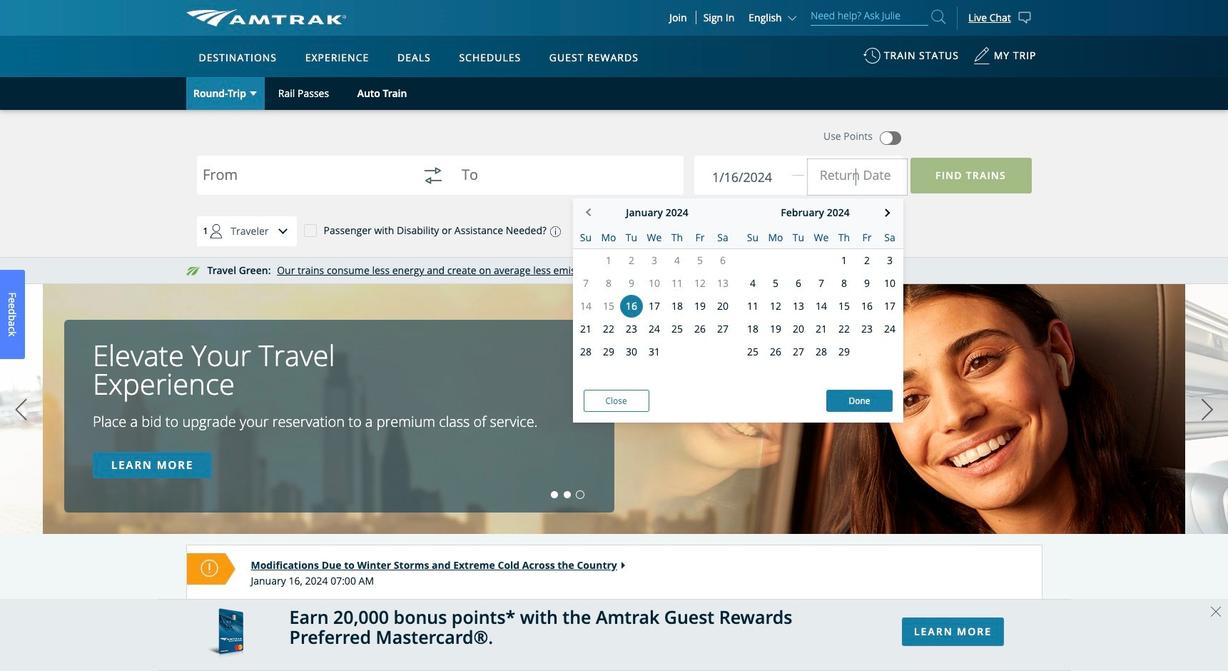 Task type: describe. For each thing, give the bounding box(es) containing it.
thursday, january 11, 2024 cell
[[666, 272, 689, 295]]

next image
[[1197, 392, 1219, 428]]

9 column header from the left
[[765, 227, 788, 248]]

next month image
[[883, 209, 890, 216]]

monday, january 15, 2024 cell
[[598, 295, 620, 318]]

previous image
[[10, 392, 32, 428]]

11 column header from the left
[[810, 227, 833, 248]]

monday, january 1, 2024 cell
[[598, 249, 620, 272]]

amtrak guest rewards preferred mastercard image
[[207, 608, 243, 662]]

thursday, january 4, 2024 cell
[[666, 249, 689, 272]]

13 column header from the left
[[856, 227, 879, 248]]

tuesday, january 9, 2024 cell
[[620, 272, 643, 295]]

amtrak sustains leaf icon image
[[186, 267, 200, 276]]

wednesday, january 10, 2024 cell
[[643, 272, 666, 295]]

tuesday, january 2, 2024 cell
[[620, 249, 643, 272]]

plus icon image
[[703, 224, 715, 237]]

From text field
[[202, 167, 405, 187]]

search icon image
[[932, 7, 946, 26]]

14 column header from the left
[[879, 227, 902, 248]]

7 column header from the left
[[712, 227, 735, 248]]

5 column header from the left
[[666, 227, 689, 248]]

saturday, january 6, 2024 cell
[[712, 249, 735, 272]]

3 column header from the left
[[620, 227, 643, 248]]



Task type: vqa. For each thing, say whether or not it's contained in the screenshot.
'directions' link
no



Task type: locate. For each thing, give the bounding box(es) containing it.
switch departure and arrival stations. image
[[416, 159, 450, 193]]

1 grid from the left
[[573, 227, 735, 388]]

slide 1 tab
[[551, 491, 559, 498]]

select caret image
[[250, 92, 257, 95]]

Please enter your search item search field
[[811, 7, 929, 26]]

choose a slide to display tab list
[[0, 491, 587, 498]]

10 column header from the left
[[788, 227, 810, 248]]

sunday, january 14, 2024 cell
[[575, 295, 598, 318]]

regions map image
[[239, 119, 582, 319]]

amtrak image
[[186, 9, 346, 26]]

slide 3 tab
[[577, 491, 584, 498]]

saturday, january 13, 2024 cell
[[712, 272, 735, 295]]

application
[[239, 119, 582, 319]]

passenger image
[[202, 217, 231, 246]]

slide 2 tab
[[564, 491, 571, 498]]

2 column header from the left
[[598, 227, 620, 248]]

sunday, january 7, 2024 cell
[[575, 272, 598, 295]]

None checkbox
[[304, 223, 317, 236]]

8 column header from the left
[[742, 227, 765, 248]]

click to add the number travelers and discount types image
[[269, 217, 297, 246]]

6 column header from the left
[[689, 227, 712, 248]]

grid
[[573, 227, 735, 388], [735, 227, 904, 388]]

more information about accessible travel requests. image
[[547, 226, 561, 237]]

To text field
[[462, 167, 664, 187]]

banner
[[0, 0, 1229, 330]]

friday, january 12, 2024 cell
[[689, 272, 712, 295]]

friday, january 5, 2024 cell
[[689, 249, 712, 272]]

row
[[573, 227, 735, 249], [735, 227, 904, 249], [573, 249, 735, 272], [735, 249, 904, 272], [573, 272, 735, 295], [735, 272, 904, 295], [573, 295, 735, 318], [735, 295, 904, 318], [573, 318, 735, 341], [735, 318, 904, 341], [573, 341, 735, 363], [735, 341, 904, 363], [573, 363, 735, 388], [735, 363, 904, 388]]

1 column header from the left
[[575, 227, 598, 248]]

12 column header from the left
[[833, 227, 856, 248]]

tuesday, january 16, 2024 cell
[[620, 295, 643, 318]]

none field from
[[202, 159, 405, 205]]

2 grid from the left
[[735, 227, 904, 388]]

wednesday, january 3, 2024 cell
[[643, 249, 666, 272]]

monday, january 8, 2024 cell
[[598, 272, 620, 295]]

None field
[[202, 159, 405, 205], [462, 159, 664, 205], [709, 159, 808, 195], [808, 159, 907, 195], [709, 159, 808, 195], [808, 159, 907, 195]]

column header
[[575, 227, 598, 248], [598, 227, 620, 248], [620, 227, 643, 248], [643, 227, 666, 248], [666, 227, 689, 248], [689, 227, 712, 248], [712, 227, 735, 248], [742, 227, 765, 248], [765, 227, 788, 248], [788, 227, 810, 248], [810, 227, 833, 248], [833, 227, 856, 248], [856, 227, 879, 248], [879, 227, 902, 248]]

4 column header from the left
[[643, 227, 666, 248]]

none field to
[[462, 159, 664, 205]]



